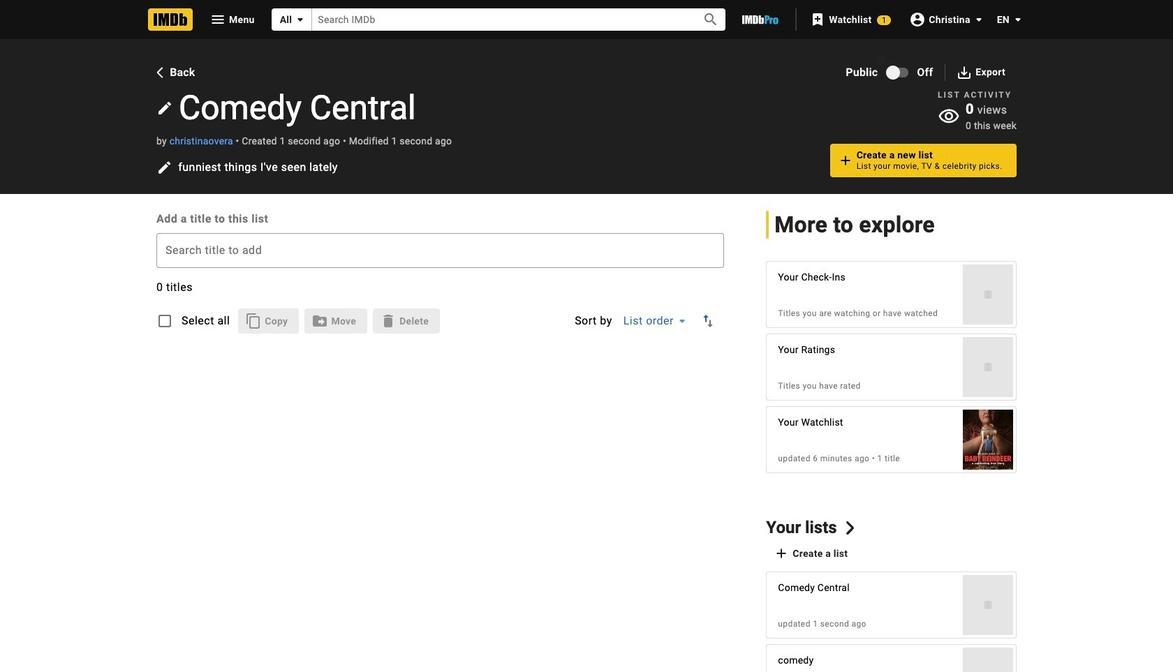 Task type: locate. For each thing, give the bounding box(es) containing it.
1 vertical spatial arrow drop down image
[[674, 313, 691, 330]]

1 vertical spatial edit image
[[156, 159, 173, 176]]

movie image
[[983, 289, 994, 300], [983, 362, 994, 373], [983, 600, 994, 611]]

2 edit image from the top
[[156, 159, 173, 176]]

0 horizontal spatial arrow drop down image
[[292, 11, 309, 28]]

edit image inside edit list description element
[[156, 159, 173, 176]]

1 vertical spatial movie image
[[983, 362, 994, 373]]

watchlist image
[[810, 11, 827, 28]]

2 movie image from the top
[[983, 362, 994, 373]]

edit image
[[156, 100, 173, 117], [156, 159, 173, 176]]

0 vertical spatial none field
[[313, 9, 687, 30]]

3 movie image from the top
[[983, 600, 994, 611]]

Search IMDb text field
[[313, 9, 687, 30]]

1 edit image from the top
[[156, 100, 173, 117]]

checkbox unchecked image
[[156, 313, 173, 330]]

download image
[[957, 64, 973, 81]]

2 vertical spatial movie image
[[983, 600, 994, 611]]

arrow drop down image
[[971, 11, 988, 28], [1010, 11, 1027, 28]]

None search field
[[272, 8, 726, 31]]

0 horizontal spatial add image
[[774, 545, 790, 562]]

add image
[[837, 152, 854, 169], [774, 545, 790, 562]]

0 horizontal spatial arrow drop down image
[[971, 11, 988, 28]]

edit list description element
[[152, 155, 812, 180]]

none field search imdb
[[313, 9, 687, 30]]

1 horizontal spatial arrow drop down image
[[674, 313, 691, 330]]

edit image for edit list description element
[[156, 159, 173, 176]]

edit image inside edit list title element
[[156, 100, 173, 117]]

0 vertical spatial movie image
[[983, 289, 994, 300]]

none field add a title to this list
[[156, 233, 725, 268]]

1 horizontal spatial add image
[[837, 152, 854, 169]]

arrow left image
[[153, 66, 167, 79]]

edit image for edit list title element
[[156, 100, 173, 117]]

1 vertical spatial add image
[[774, 545, 790, 562]]

arrow drop down image
[[292, 11, 309, 28], [674, 313, 691, 330]]

menu image
[[210, 11, 226, 28]]

0 vertical spatial edit image
[[156, 100, 173, 117]]

None field
[[313, 9, 687, 30], [156, 233, 725, 268]]

edit list title element
[[152, 87, 812, 130]]

home image
[[148, 8, 193, 31]]

1 vertical spatial none field
[[156, 233, 725, 268]]



Task type: vqa. For each thing, say whether or not it's contained in the screenshot.
checkbox unchecked "icon"
yes



Task type: describe. For each thing, give the bounding box(es) containing it.
change sort by direction image
[[700, 313, 717, 330]]

0 vertical spatial add image
[[837, 152, 854, 169]]

Add a title to this list search field
[[157, 234, 724, 268]]

jessica gunning and richard gadd in baby reindeer (2024) image
[[963, 403, 1014, 477]]

account circle image
[[910, 11, 927, 28]]

0 vertical spatial arrow drop down image
[[292, 11, 309, 28]]

1 horizontal spatial arrow drop down image
[[1010, 11, 1027, 28]]

chevron right inline image
[[844, 522, 858, 535]]

submit search image
[[703, 11, 719, 28]]

Select all displayed items in the list checkbox
[[148, 305, 182, 338]]

1 movie image from the top
[[983, 289, 994, 300]]



